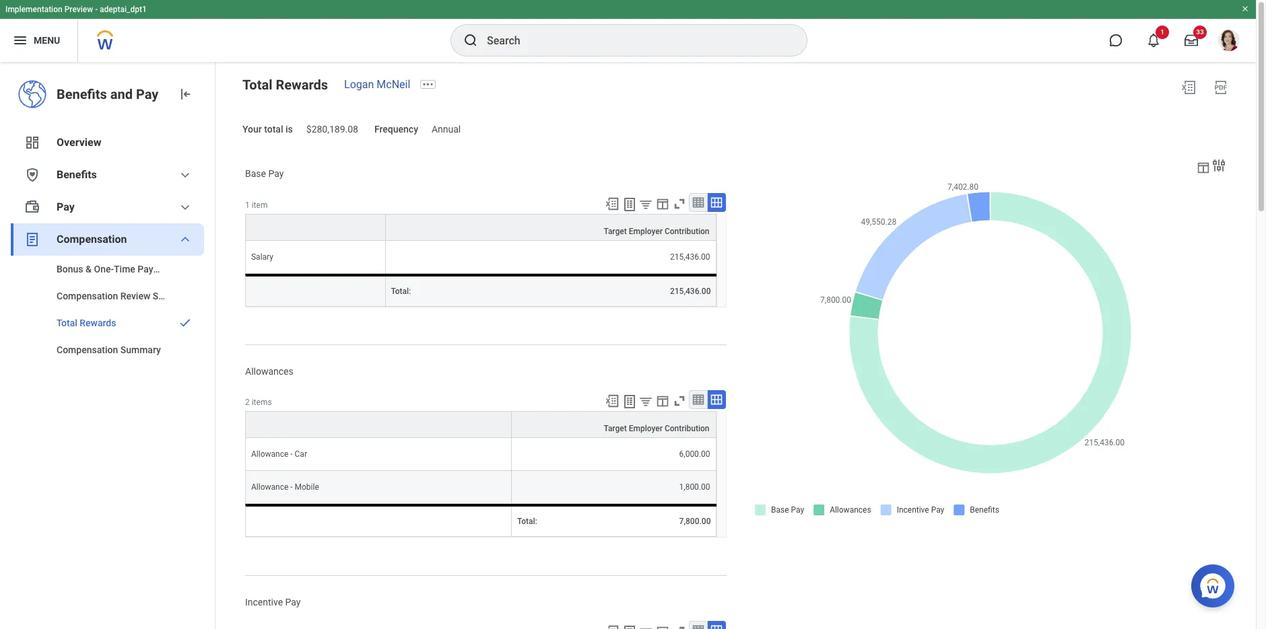 Task type: locate. For each thing, give the bounding box(es) containing it.
0 vertical spatial click to view/edit grid preferences image
[[656, 196, 670, 211]]

&
[[86, 264, 92, 275]]

contribution
[[665, 227, 710, 236], [665, 425, 710, 434]]

0 vertical spatial toolbar
[[599, 193, 726, 214]]

click to view/edit grid preferences image
[[656, 196, 670, 211], [656, 625, 670, 630]]

total rewards inside compensation element
[[57, 318, 116, 329]]

allowance left car
[[251, 450, 288, 460]]

- left mobile
[[290, 483, 293, 493]]

0 vertical spatial rewards
[[276, 77, 328, 93]]

1 vertical spatial chevron down small image
[[177, 199, 193, 216]]

table image for 1 item
[[692, 196, 705, 209]]

1 vertical spatial target employer contribution row
[[245, 412, 716, 439]]

benefits
[[57, 86, 107, 102], [57, 168, 97, 181]]

table image right select to filter grid data image
[[692, 196, 705, 209]]

0 vertical spatial target
[[604, 227, 627, 236]]

click to view/edit grid preferences image left expand table image
[[656, 625, 670, 630]]

fullscreen image
[[672, 196, 687, 211], [672, 625, 687, 630]]

1 expand table image from the top
[[710, 196, 724, 209]]

compensation
[[57, 233, 127, 246], [57, 291, 118, 302], [57, 345, 118, 356]]

compensation inside compensation dropdown button
[[57, 233, 127, 246]]

1 vertical spatial export to worksheets image
[[622, 625, 638, 630]]

1 vertical spatial contribution
[[665, 425, 710, 434]]

0 vertical spatial target employer contribution button
[[386, 215, 716, 240]]

0 vertical spatial export to excel image
[[605, 196, 620, 211]]

export to worksheets image
[[622, 394, 638, 410], [622, 625, 638, 630]]

3 row from the top
[[245, 439, 716, 472]]

total rewards
[[242, 77, 328, 93], [57, 318, 116, 329]]

your total is element
[[306, 116, 358, 136]]

rewards
[[276, 77, 328, 93], [80, 318, 116, 329]]

expand table image
[[710, 196, 724, 209], [710, 394, 724, 407]]

allowance - mobile
[[251, 483, 319, 493]]

1 vertical spatial table image
[[692, 625, 705, 630]]

compensation up &
[[57, 233, 127, 246]]

target employer contribution for allowances
[[604, 425, 710, 434]]

1 allowance from the top
[[251, 450, 288, 460]]

target employer contribution for base pay
[[604, 227, 710, 236]]

one-
[[94, 264, 114, 275]]

salary
[[251, 252, 273, 262]]

2 chevron down small image from the top
[[177, 199, 193, 216]]

benefits inside benefits and pay element
[[57, 86, 107, 102]]

items
[[252, 398, 272, 408]]

1 vertical spatial compensation
[[57, 291, 118, 302]]

search image
[[463, 32, 479, 48]]

1 left item
[[245, 200, 250, 210]]

2 target employer contribution row from the top
[[245, 412, 716, 439]]

benefits left and
[[57, 86, 107, 102]]

click to view/edit grid preferences image
[[656, 394, 670, 409]]

allowance for allowance - mobile
[[251, 483, 288, 493]]

total up your
[[242, 77, 272, 93]]

1 vertical spatial toolbar
[[599, 391, 726, 412]]

pay button
[[11, 191, 204, 224]]

frequency
[[374, 124, 418, 135]]

1 fullscreen image from the top
[[672, 196, 687, 211]]

your total is
[[242, 124, 293, 135]]

1 inside button
[[1161, 28, 1164, 36]]

1 vertical spatial 215,436.00
[[670, 287, 711, 296]]

2 select to filter grid data image from the top
[[639, 626, 654, 630]]

0 vertical spatial chevron down small image
[[177, 167, 193, 183]]

1 vertical spatial cell
[[245, 505, 512, 538]]

33 button
[[1177, 26, 1207, 55]]

fullscreen image left expand table image
[[672, 625, 687, 630]]

0 vertical spatial target employer contribution
[[604, 227, 710, 236]]

incentive
[[245, 597, 283, 608]]

3 export to excel image from the top
[[605, 625, 620, 630]]

compensation summary link
[[11, 337, 204, 364]]

0 vertical spatial total:
[[391, 287, 411, 296]]

1 employer from the top
[[629, 227, 663, 236]]

1 click to view/edit grid preferences image from the top
[[656, 196, 670, 211]]

total:
[[391, 287, 411, 296], [517, 518, 537, 527]]

1
[[1161, 28, 1164, 36], [245, 200, 250, 210]]

target employer contribution row for allowances
[[245, 412, 716, 439]]

2 target employer contribution from the top
[[604, 425, 710, 434]]

toolbar
[[599, 193, 726, 214], [599, 391, 726, 412], [599, 622, 726, 630]]

benefits image
[[24, 167, 40, 183]]

target employer contribution row for base pay
[[245, 214, 716, 241]]

2 export to worksheets image from the top
[[622, 625, 638, 630]]

table image
[[692, 394, 705, 407]]

rewards up compensation summary link
[[80, 318, 116, 329]]

-
[[95, 5, 98, 14], [290, 450, 293, 460], [290, 483, 293, 493]]

1 vertical spatial -
[[290, 450, 293, 460]]

2 contribution from the top
[[665, 425, 710, 434]]

chevron down small image inside pay dropdown button
[[177, 199, 193, 216]]

0 vertical spatial cell
[[245, 274, 386, 307]]

target
[[604, 227, 627, 236], [604, 425, 627, 434]]

compensation summary
[[57, 345, 161, 356]]

1 target employer contribution from the top
[[604, 227, 710, 236]]

target employer contribution
[[604, 227, 710, 236], [604, 425, 710, 434]]

1 vertical spatial fullscreen image
[[672, 625, 687, 630]]

overview
[[57, 136, 101, 149]]

2 toolbar from the top
[[599, 391, 726, 412]]

0 horizontal spatial total rewards
[[57, 318, 116, 329]]

0 horizontal spatial 1
[[245, 200, 250, 210]]

0 horizontal spatial total
[[57, 318, 77, 329]]

2 employer from the top
[[629, 425, 663, 434]]

pay
[[136, 86, 159, 102], [268, 168, 284, 179], [57, 201, 75, 214], [285, 597, 301, 608]]

2 click to view/edit grid preferences image from the top
[[656, 625, 670, 630]]

employer
[[629, 227, 663, 236], [629, 425, 663, 434]]

1 vertical spatial benefits
[[57, 168, 97, 181]]

employer down select to filter grid data image
[[629, 227, 663, 236]]

2 table image from the top
[[692, 625, 705, 630]]

compensation inside compensation review statement link
[[57, 291, 118, 302]]

215,436.00
[[670, 252, 710, 262], [670, 287, 711, 296]]

1 select to filter grid data image from the top
[[639, 395, 654, 409]]

chevron down small image for pay
[[177, 199, 193, 216]]

1 horizontal spatial rewards
[[276, 77, 328, 93]]

1 chevron down small image from the top
[[177, 167, 193, 183]]

expand table image for allowances
[[710, 394, 724, 407]]

0 vertical spatial compensation
[[57, 233, 127, 246]]

1 vertical spatial target
[[604, 425, 627, 434]]

expand table image
[[710, 625, 724, 630]]

export to excel image for base pay
[[605, 196, 620, 211]]

total up compensation summary link
[[57, 318, 77, 329]]

compensation down "total rewards" link
[[57, 345, 118, 356]]

0 vertical spatial total rewards
[[242, 77, 328, 93]]

1 vertical spatial click to view/edit grid preferences image
[[656, 625, 670, 630]]

1 vertical spatial expand table image
[[710, 394, 724, 407]]

and
[[110, 86, 133, 102]]

1 right notifications large image
[[1161, 28, 1164, 36]]

target employer contribution button for base pay
[[386, 215, 716, 240]]

1 vertical spatial select to filter grid data image
[[639, 626, 654, 630]]

benefits down overview at the top left of the page
[[57, 168, 97, 181]]

0 vertical spatial -
[[95, 5, 98, 14]]

2 fullscreen image from the top
[[672, 625, 687, 630]]

bonus
[[57, 264, 83, 275]]

select to filter grid data image
[[639, 395, 654, 409], [639, 626, 654, 630]]

1 horizontal spatial total rewards
[[242, 77, 328, 93]]

target employer contribution button
[[386, 215, 716, 240], [512, 413, 716, 438]]

target employer contribution down click to view/edit grid preferences image
[[604, 425, 710, 434]]

1 row from the top
[[245, 241, 716, 274]]

0 vertical spatial target employer contribution row
[[245, 214, 716, 241]]

1 horizontal spatial 1
[[1161, 28, 1164, 36]]

implementation
[[5, 5, 62, 14]]

notifications large image
[[1147, 34, 1160, 47]]

logan mcneil
[[344, 78, 410, 91]]

allowance down "allowance - car"
[[251, 483, 288, 493]]

table image left expand table image
[[692, 625, 705, 630]]

1 target from the top
[[604, 227, 627, 236]]

total rewards up compensation summary link
[[57, 318, 116, 329]]

1 button
[[1139, 26, 1169, 55]]

2 vertical spatial -
[[290, 483, 293, 493]]

0 vertical spatial 1
[[1161, 28, 1164, 36]]

2 benefits from the top
[[57, 168, 97, 181]]

215,436.00 for total:
[[670, 287, 711, 296]]

1 table image from the top
[[692, 196, 705, 209]]

1 vertical spatial target employer contribution button
[[512, 413, 716, 438]]

2 allowance from the top
[[251, 483, 288, 493]]

2 vertical spatial compensation
[[57, 345, 118, 356]]

0 vertical spatial expand table image
[[710, 196, 724, 209]]

car
[[295, 450, 307, 460]]

configure and view chart data image
[[1211, 157, 1227, 174], [1196, 160, 1211, 175]]

compensation inside compensation summary link
[[57, 345, 118, 356]]

1 item
[[245, 200, 268, 210]]

0 horizontal spatial total:
[[391, 287, 411, 296]]

0 vertical spatial benefits
[[57, 86, 107, 102]]

0 vertical spatial employer
[[629, 227, 663, 236]]

cell
[[245, 274, 386, 307], [245, 505, 512, 538]]

base pay
[[245, 168, 284, 179]]

1 benefits from the top
[[57, 86, 107, 102]]

task pay image
[[24, 199, 40, 216]]

close environment banner image
[[1241, 5, 1249, 13]]

- for allowance - mobile
[[290, 483, 293, 493]]

fullscreen image right select to filter grid data image
[[672, 196, 687, 211]]

pay right task pay image
[[57, 201, 75, 214]]

0 vertical spatial total
[[242, 77, 272, 93]]

1 export to excel image from the top
[[605, 196, 620, 211]]

table image
[[692, 196, 705, 209], [692, 625, 705, 630]]

total
[[242, 77, 272, 93], [57, 318, 77, 329]]

1 for 1 item
[[245, 200, 250, 210]]

2 target from the top
[[604, 425, 627, 434]]

0 vertical spatial export to worksheets image
[[622, 394, 638, 410]]

select to filter grid data image for 2 items
[[639, 395, 654, 409]]

1 vertical spatial employer
[[629, 425, 663, 434]]

benefits inside dropdown button
[[57, 168, 97, 181]]

0 vertical spatial allowance
[[251, 450, 288, 460]]

0 vertical spatial fullscreen image
[[672, 196, 687, 211]]

2 vertical spatial export to excel image
[[605, 625, 620, 630]]

rewards up is
[[276, 77, 328, 93]]

1 vertical spatial 1
[[245, 200, 250, 210]]

1 export to worksheets image from the top
[[622, 394, 638, 410]]

1 vertical spatial total:
[[517, 518, 537, 527]]

allowance
[[251, 450, 288, 460], [251, 483, 288, 493]]

mcneil
[[377, 78, 410, 91]]

pay right incentive
[[285, 597, 301, 608]]

2 cell from the top
[[245, 505, 512, 538]]

benefits and pay
[[57, 86, 159, 102]]

row
[[245, 241, 716, 274], [245, 274, 716, 307], [245, 439, 716, 472], [245, 472, 716, 505], [245, 505, 716, 538]]

export to excel image
[[605, 196, 620, 211], [605, 394, 620, 409], [605, 625, 620, 630]]

3 compensation from the top
[[57, 345, 118, 356]]

- for allowance - car
[[290, 450, 293, 460]]

1 vertical spatial total rewards
[[57, 318, 116, 329]]

1 vertical spatial target employer contribution
[[604, 425, 710, 434]]

item
[[252, 200, 268, 210]]

target for base pay
[[604, 227, 627, 236]]

target for allowances
[[604, 425, 627, 434]]

2 vertical spatial toolbar
[[599, 622, 726, 630]]

1 vertical spatial allowance
[[251, 483, 288, 493]]

logan
[[344, 78, 374, 91]]

- left car
[[290, 450, 293, 460]]

total
[[264, 124, 283, 135]]

0 vertical spatial contribution
[[665, 227, 710, 236]]

0 vertical spatial 215,436.00
[[670, 252, 710, 262]]

compensation for compensation summary
[[57, 345, 118, 356]]

chevron down small image
[[177, 167, 193, 183], [177, 199, 193, 216]]

menu
[[34, 35, 60, 46]]

1 vertical spatial export to excel image
[[605, 394, 620, 409]]

4 row from the top
[[245, 472, 716, 505]]

1 compensation from the top
[[57, 233, 127, 246]]

- right preview
[[95, 5, 98, 14]]

compensation button
[[11, 224, 204, 256]]

pay right and
[[136, 86, 159, 102]]

1 vertical spatial total
[[57, 318, 77, 329]]

compensation down &
[[57, 291, 118, 302]]

table image for incentive pay
[[692, 625, 705, 630]]

1 toolbar from the top
[[599, 193, 726, 214]]

5 row from the top
[[245, 505, 716, 538]]

employer down click to view/edit grid preferences image
[[629, 425, 663, 434]]

dashboard image
[[24, 135, 40, 151]]

1 cell from the top
[[245, 274, 386, 307]]

click to view/edit grid preferences image right select to filter grid data image
[[656, 196, 670, 211]]

1 vertical spatial rewards
[[80, 318, 116, 329]]

is
[[286, 124, 293, 135]]

chevron down small image inside the benefits dropdown button
[[177, 167, 193, 183]]

total rewards up is
[[242, 77, 328, 93]]

target employer contribution row
[[245, 214, 716, 241], [245, 412, 716, 439]]

2 export to excel image from the top
[[605, 394, 620, 409]]

0 vertical spatial select to filter grid data image
[[639, 395, 654, 409]]

0 vertical spatial table image
[[692, 196, 705, 209]]

2 expand table image from the top
[[710, 394, 724, 407]]

total: for 7,800.00
[[517, 518, 537, 527]]

1 horizontal spatial total:
[[517, 518, 537, 527]]

pay right "base"
[[268, 168, 284, 179]]

0 horizontal spatial rewards
[[80, 318, 116, 329]]

1 contribution from the top
[[665, 227, 710, 236]]

fullscreen image
[[672, 394, 687, 409]]

1 target employer contribution row from the top
[[245, 214, 716, 241]]

target employer contribution down select to filter grid data image
[[604, 227, 710, 236]]

6,000.00
[[679, 450, 710, 460]]

2 compensation from the top
[[57, 291, 118, 302]]



Task type: describe. For each thing, give the bounding box(es) containing it.
navigation pane region
[[0, 62, 216, 630]]

chevron down small image
[[177, 232, 193, 248]]

select to filter grid data image for incentive pay
[[639, 626, 654, 630]]

adeptai_dpt1
[[100, 5, 147, 14]]

expand table image for base pay
[[710, 196, 724, 209]]

allowance - car
[[251, 450, 307, 460]]

1,800.00
[[679, 483, 710, 493]]

export to worksheets image
[[622, 196, 638, 212]]

employer for allowances
[[629, 425, 663, 434]]

3 toolbar from the top
[[599, 622, 726, 630]]

bonus & one-time payments link
[[11, 256, 204, 283]]

chevron down small image for benefits
[[177, 167, 193, 183]]

check image
[[177, 317, 193, 330]]

bonus & one-time payments
[[57, 264, 180, 275]]

export to excel image
[[1181, 79, 1197, 96]]

review
[[120, 291, 150, 302]]

menu banner
[[0, 0, 1256, 62]]

2
[[245, 398, 250, 408]]

row containing allowance - mobile
[[245, 472, 716, 505]]

Search Workday  search field
[[487, 26, 779, 55]]

payments
[[138, 264, 180, 275]]

rewards inside compensation element
[[80, 318, 116, 329]]

justify image
[[12, 32, 28, 48]]

export to worksheets image for items
[[622, 394, 638, 410]]

benefits for benefits
[[57, 168, 97, 181]]

incentive pay
[[245, 597, 301, 608]]

transformation import image
[[177, 86, 193, 102]]

toolbar for base pay
[[599, 193, 726, 214]]

export to excel image for allowances
[[605, 394, 620, 409]]

compensation for compensation review statement
[[57, 291, 118, 302]]

your
[[242, 124, 262, 135]]

view printable version (pdf) image
[[1213, 79, 1229, 96]]

total inside compensation element
[[57, 318, 77, 329]]

frequency element
[[432, 116, 461, 136]]

mobile
[[295, 483, 319, 493]]

compensation review statement link
[[11, 283, 204, 310]]

compensation element
[[11, 256, 204, 364]]

pay inside dropdown button
[[57, 201, 75, 214]]

cell for 7,800.00
[[245, 505, 512, 538]]

215,436.00 for salary
[[670, 252, 710, 262]]

1 horizontal spatial total
[[242, 77, 272, 93]]

contribution for base pay
[[665, 227, 710, 236]]

overview link
[[11, 127, 204, 159]]

2 items
[[245, 398, 272, 408]]

click to view/edit grid preferences image for 1 item
[[656, 196, 670, 211]]

benefits and pay element
[[57, 85, 166, 104]]

implementation preview -   adeptai_dpt1
[[5, 5, 147, 14]]

preview
[[64, 5, 93, 14]]

time
[[114, 264, 135, 275]]

total rewards link
[[11, 310, 204, 337]]

base
[[245, 168, 266, 179]]

toolbar for allowances
[[599, 391, 726, 412]]

menu button
[[0, 19, 78, 62]]

target employer contribution button for allowances
[[512, 413, 716, 438]]

- inside the menu banner
[[95, 5, 98, 14]]

statement
[[153, 291, 197, 302]]

33
[[1196, 28, 1204, 36]]

$280,189.08
[[306, 124, 358, 135]]

contribution for allowances
[[665, 425, 710, 434]]

total: for 215,436.00
[[391, 287, 411, 296]]

select to filter grid data image
[[639, 197, 654, 211]]

compensation for compensation
[[57, 233, 127, 246]]

allowances
[[245, 366, 293, 377]]

fullscreen image for incentive pay
[[672, 625, 687, 630]]

1 for 1
[[1161, 28, 1164, 36]]

inbox large image
[[1185, 34, 1198, 47]]

profile logan mcneil image
[[1218, 30, 1240, 54]]

7,800.00
[[679, 518, 711, 527]]

benefits for benefits and pay
[[57, 86, 107, 102]]

export to worksheets image for pay
[[622, 625, 638, 630]]

summary
[[120, 345, 161, 356]]

logan mcneil link
[[344, 78, 410, 91]]

benefits button
[[11, 159, 204, 191]]

row containing allowance - car
[[245, 439, 716, 472]]

compensation review statement
[[57, 291, 197, 302]]

fullscreen image for 1 item
[[672, 196, 687, 211]]

row containing salary
[[245, 241, 716, 274]]

allowance for allowance - car
[[251, 450, 288, 460]]

cell for 215,436.00
[[245, 274, 386, 307]]

document alt image
[[24, 232, 40, 248]]

click to view/edit grid preferences image for incentive pay
[[656, 625, 670, 630]]

2 row from the top
[[245, 274, 716, 307]]

employer for base pay
[[629, 227, 663, 236]]

annual
[[432, 124, 461, 135]]



Task type: vqa. For each thing, say whether or not it's contained in the screenshot.
second toolbar from the bottom
yes



